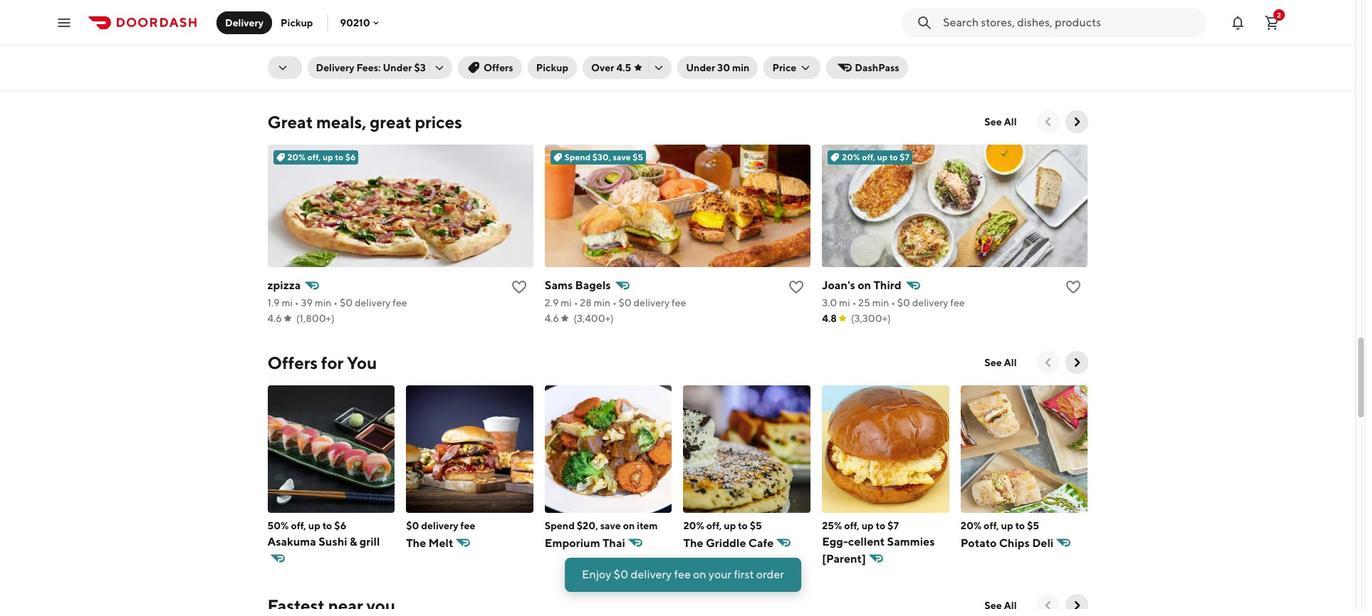 Task type: vqa. For each thing, say whether or not it's contained in the screenshot.
Burritos
yes



Task type: locate. For each thing, give the bounding box(es) containing it.
0 vertical spatial 4.8
[[822, 72, 837, 83]]

0 horizontal spatial under
[[383, 62, 412, 73]]

0 horizontal spatial 2.8
[[545, 56, 559, 68]]

2 20% off, up to $5 from the left
[[961, 520, 1040, 531]]

1 click to add this store to your saved list image from the left
[[511, 279, 528, 296]]

offers button
[[458, 56, 522, 79]]

you
[[347, 353, 377, 373]]

delivery for california pita
[[909, 56, 945, 68]]

up for potato chips deli
[[1002, 520, 1014, 531]]

min up (2,900+)
[[869, 56, 886, 68]]

previous button of carousel image for offers for you
[[1041, 356, 1056, 370]]

$​0 down stop
[[619, 56, 632, 68]]

90210 button
[[340, 17, 382, 28]]

min inside button
[[732, 62, 750, 73]]

click to add this store to your saved list image
[[511, 38, 528, 55], [788, 38, 805, 55], [1066, 38, 1083, 55], [1066, 279, 1083, 296]]

1 horizontal spatial offers
[[484, 62, 514, 73]]

mi for muffin can stop us
[[561, 56, 572, 68]]

4.7 down 2.6
[[268, 72, 281, 83]]

notification bell image
[[1230, 14, 1247, 31]]

fee for joan's on third
[[951, 297, 965, 309]]

0 horizontal spatial on
[[623, 520, 635, 531]]

off, for asakuma sushi & grill
[[291, 520, 306, 531]]

delivery for best damn breakfast burritos
[[354, 56, 390, 68]]

bagels
[[575, 279, 611, 292]]

1 horizontal spatial under
[[686, 62, 716, 73]]

4.6 for zpizza
[[268, 313, 282, 324]]

0 vertical spatial $7
[[900, 152, 910, 162]]

fees:
[[357, 62, 381, 73]]

0 vertical spatial $0
[[406, 520, 419, 531]]

(3,300+)
[[851, 313, 891, 324]]

spend up the "emporium"
[[545, 520, 575, 531]]

2.6 mi • 31 min • $​0 delivery fee
[[268, 56, 407, 68]]

1 vertical spatial all
[[1004, 357, 1017, 368]]

2 next button of carousel image from the top
[[1070, 598, 1084, 609]]

all for great meals, great prices
[[1004, 116, 1017, 128]]

spend for spend $30, save $5
[[565, 152, 591, 162]]

4.8 down '3.0' in the right of the page
[[822, 313, 837, 324]]

third
[[874, 279, 902, 292]]

1 31 from the left
[[303, 56, 312, 68]]

39
[[301, 297, 313, 309]]

$​0
[[339, 56, 352, 68], [619, 56, 632, 68], [894, 56, 907, 68], [340, 297, 353, 309], [619, 297, 632, 309], [898, 297, 911, 309]]

1 2.8 from the left
[[545, 56, 559, 68]]

previous button of carousel image
[[1041, 115, 1056, 129], [1041, 356, 1056, 370], [1041, 598, 1056, 609]]

1 vertical spatial spend
[[545, 520, 575, 531]]

$​0 for zpizza
[[340, 297, 353, 309]]

over
[[591, 62, 615, 73]]

breakfast
[[328, 38, 379, 51]]

click to add this store to your saved list image for zpizza
[[511, 279, 528, 296]]

pickup down muffin
[[536, 62, 569, 73]]

see for great meals, great prices
[[985, 116, 1002, 128]]

0 horizontal spatial $0
[[406, 520, 419, 531]]

the
[[406, 536, 426, 550], [684, 536, 704, 550]]

great
[[370, 112, 412, 132]]

save
[[613, 152, 631, 162], [600, 520, 621, 531]]

delivery for delivery fees: under $3
[[316, 62, 355, 73]]

1 the from the left
[[406, 536, 426, 550]]

2 see all link from the top
[[976, 351, 1026, 374]]

20% off, up to $5 up potato chips deli
[[961, 520, 1040, 531]]

0 vertical spatial pickup
[[281, 17, 313, 28]]

delivery right dashpass
[[909, 56, 945, 68]]

1 4.7 from the left
[[268, 72, 281, 83]]

2 click to add this store to your saved list image from the left
[[788, 279, 805, 296]]

1 vertical spatial previous button of carousel image
[[1041, 356, 1056, 370]]

0 vertical spatial see all link
[[976, 110, 1026, 133]]

1 vertical spatial see all link
[[976, 351, 1026, 374]]

4.8 for joan's
[[822, 313, 837, 324]]

0 vertical spatial see all
[[985, 116, 1017, 128]]

save right $30,
[[613, 152, 631, 162]]

see
[[985, 116, 1002, 128], [985, 357, 1002, 368]]

25
[[859, 297, 871, 309]]

to for potato chips deli
[[1016, 520, 1025, 531]]

0 vertical spatial $6
[[345, 152, 356, 162]]

1 see all link from the top
[[976, 110, 1026, 133]]

1 next button of carousel image from the top
[[1070, 356, 1084, 370]]

1 horizontal spatial $7
[[900, 152, 910, 162]]

0 horizontal spatial offers
[[268, 353, 318, 373]]

1 vertical spatial $7
[[888, 520, 899, 531]]

delivery right 25
[[913, 297, 949, 309]]

3.0
[[822, 297, 837, 309]]

1 4.6 from the left
[[268, 313, 282, 324]]

1 see all from the top
[[985, 116, 1017, 128]]

delivery down breakfast
[[354, 56, 390, 68]]

2.8 down the california at the top right of the page
[[822, 56, 836, 68]]

1 vertical spatial next button of carousel image
[[1070, 598, 1084, 609]]

click to add this store to your saved list image for muffin can stop us
[[788, 38, 805, 55]]

3.0 mi • 25 min • $​0 delivery fee
[[822, 297, 965, 309]]

0 horizontal spatial pickup
[[281, 17, 313, 28]]

$5 for the griddle cafe
[[750, 520, 762, 531]]

your
[[709, 568, 732, 581]]

grill
[[360, 535, 380, 548]]

0 vertical spatial see
[[985, 116, 1002, 128]]

0 horizontal spatial 31
[[303, 56, 312, 68]]

off, for the griddle cafe
[[707, 520, 722, 531]]

pickup for rightmost pickup button
[[536, 62, 569, 73]]

$6 for 20% off, up to $6
[[345, 152, 356, 162]]

1 all from the top
[[1004, 116, 1017, 128]]

over 4.5 button
[[583, 56, 672, 79]]

best
[[268, 38, 292, 51]]

20% off, up to $7
[[842, 152, 910, 162]]

4.8 down the california at the top right of the page
[[822, 72, 837, 83]]

1 horizontal spatial 20% off, up to $5
[[961, 520, 1040, 531]]

1 4.8 from the top
[[822, 72, 837, 83]]

1.9
[[268, 297, 280, 309]]

under left 30 at the top of the page
[[686, 62, 716, 73]]

3 items, open order cart image
[[1264, 14, 1281, 31]]

1 vertical spatial $0
[[614, 568, 629, 581]]

$​0 down best damn breakfast burritos
[[339, 56, 352, 68]]

pickup up damn
[[281, 17, 313, 28]]

1 vertical spatial 4.8
[[822, 313, 837, 324]]

• down damn
[[297, 56, 301, 68]]

25% off, up to $7
[[822, 520, 899, 531]]

to for asakuma sushi & grill
[[323, 520, 332, 531]]

min right 30 at the top of the page
[[732, 62, 750, 73]]

4.8
[[822, 72, 837, 83], [822, 313, 837, 324]]

• down pita
[[888, 56, 892, 68]]

1 horizontal spatial 4.6
[[545, 313, 559, 324]]

$7
[[900, 152, 910, 162], [888, 520, 899, 531]]

1 horizontal spatial 31
[[858, 56, 867, 68]]

the for the griddle cafe
[[684, 536, 704, 550]]

fee for sams bagels
[[672, 297, 686, 309]]

delivery
[[225, 17, 264, 28], [316, 62, 355, 73]]

the left melt
[[406, 536, 426, 550]]

burritos
[[381, 38, 424, 51]]

offers
[[484, 62, 514, 73], [268, 353, 318, 373]]

2 under from the left
[[686, 62, 716, 73]]

0 horizontal spatial $7
[[888, 520, 899, 531]]

pickup button down muffin
[[528, 56, 577, 79]]

on
[[858, 279, 872, 292], [623, 520, 635, 531], [693, 568, 707, 581]]

1 vertical spatial see all
[[985, 357, 1017, 368]]

31 down the california pita
[[858, 56, 867, 68]]

on left your
[[693, 568, 707, 581]]

$0
[[406, 520, 419, 531], [614, 568, 629, 581]]

previous button of carousel image for great meals, great prices
[[1041, 115, 1056, 129]]

4.6 down 2.9
[[545, 313, 559, 324]]

1 vertical spatial see
[[985, 357, 1002, 368]]

under left $3 on the left top
[[383, 62, 412, 73]]

0 horizontal spatial pickup button
[[272, 11, 322, 34]]

next button of carousel image for previous button of carousel icon related to offers for you
[[1070, 356, 1084, 370]]

click to add this store to your saved list image
[[511, 279, 528, 296], [788, 279, 805, 296]]

mi right '3.0' in the right of the page
[[839, 297, 851, 309]]

delivery fees: under $3
[[316, 62, 426, 73]]

delivery up you
[[355, 297, 391, 309]]

min right 33 at the top of the page
[[594, 56, 610, 68]]

spend left $30,
[[565, 152, 591, 162]]

see all for great meals, great prices
[[985, 116, 1017, 128]]

offers inside button
[[484, 62, 514, 73]]

up
[[323, 152, 333, 162], [878, 152, 888, 162], [308, 520, 321, 531], [724, 520, 736, 531], [862, 520, 874, 531], [1002, 520, 1014, 531]]

click to add this store to your saved list image for best damn breakfast burritos
[[511, 38, 528, 55]]

$0 right 'enjoy'
[[614, 568, 629, 581]]

delivery for joan's on third
[[913, 297, 949, 309]]

2 4.8 from the top
[[822, 313, 837, 324]]

enjoy
[[582, 568, 612, 581]]

0 vertical spatial spend
[[565, 152, 591, 162]]

under
[[383, 62, 412, 73], [686, 62, 716, 73]]

2 see all from the top
[[985, 357, 1017, 368]]

1 previous button of carousel image from the top
[[1041, 115, 1056, 129]]

on up 25
[[858, 279, 872, 292]]

delivery right "28"
[[634, 297, 670, 309]]

$5 up cafe
[[750, 520, 762, 531]]

2 4.7 from the left
[[545, 72, 559, 83]]

1 see from the top
[[985, 116, 1002, 128]]

click to add this store to your saved list image for california pita
[[1066, 38, 1083, 55]]

see all
[[985, 116, 1017, 128], [985, 357, 1017, 368]]

$0 up the melt
[[406, 520, 419, 531]]

0 horizontal spatial click to add this store to your saved list image
[[511, 279, 528, 296]]

delivery inside button
[[225, 17, 264, 28]]

min for best
[[314, 56, 331, 68]]

click to add this store to your saved list image for joan's on third
[[1066, 279, 1083, 296]]

• down the california at the top right of the page
[[851, 56, 856, 68]]

(1,000+)
[[573, 72, 613, 83]]

(2,900+)
[[851, 72, 892, 83]]

&
[[350, 535, 357, 548]]

0 vertical spatial on
[[858, 279, 872, 292]]

2 see from the top
[[985, 357, 1002, 368]]

1 20% off, up to $5 from the left
[[684, 520, 762, 531]]

0 horizontal spatial 4.6
[[268, 313, 282, 324]]

1 vertical spatial delivery
[[316, 62, 355, 73]]

offers for you link
[[268, 351, 377, 374]]

2 2.8 from the left
[[822, 56, 836, 68]]

to
[[335, 152, 344, 162], [890, 152, 898, 162], [323, 520, 332, 531], [738, 520, 748, 531], [876, 520, 886, 531], [1016, 520, 1025, 531]]

first
[[734, 568, 754, 581]]

2.9
[[545, 297, 559, 309]]

20% off, up to $5 up griddle
[[684, 520, 762, 531]]

pickup for pickup button to the top
[[281, 17, 313, 28]]

see all link
[[976, 110, 1026, 133], [976, 351, 1026, 374]]

$6 down meals,
[[345, 152, 356, 162]]

2 all from the top
[[1004, 357, 1017, 368]]

0 horizontal spatial delivery
[[225, 17, 264, 28]]

1 horizontal spatial $5
[[750, 520, 762, 531]]

pickup button up damn
[[272, 11, 322, 34]]

0 horizontal spatial 4.7
[[268, 72, 281, 83]]

$7 for 20% off, up to $7
[[900, 152, 910, 162]]

the left griddle
[[684, 536, 704, 550]]

2 horizontal spatial $5
[[1027, 520, 1040, 531]]

see all link for great meals, great prices
[[976, 110, 1026, 133]]

$​0 down third at the top right of page
[[898, 297, 911, 309]]

1 vertical spatial offers
[[268, 353, 318, 373]]

mi down muffin
[[561, 56, 572, 68]]

4.6 down 1.9
[[268, 313, 282, 324]]

mi right 2.6
[[284, 56, 295, 68]]

1 horizontal spatial the
[[684, 536, 704, 550]]

31 down damn
[[303, 56, 312, 68]]

sammies
[[888, 535, 935, 548]]

pickup button
[[272, 11, 322, 34], [528, 56, 577, 79]]

1 horizontal spatial $0
[[614, 568, 629, 581]]

1 vertical spatial $6
[[334, 520, 346, 531]]

next button of carousel image
[[1070, 356, 1084, 370], [1070, 598, 1084, 609]]

1 vertical spatial save
[[600, 520, 621, 531]]

min up (4,900+)
[[314, 56, 331, 68]]

mi
[[284, 56, 295, 68], [561, 56, 572, 68], [838, 56, 849, 68], [282, 297, 293, 309], [561, 297, 572, 309], [839, 297, 851, 309]]

1 horizontal spatial pickup
[[536, 62, 569, 73]]

min for joan's
[[873, 297, 889, 309]]

$​0 right "28"
[[619, 297, 632, 309]]

on left item
[[623, 520, 635, 531]]

save up the thai
[[600, 520, 621, 531]]

mi right 2.9
[[561, 297, 572, 309]]

2.8 mi • 33 min • $​0 delivery fee
[[545, 56, 686, 68]]

min right "28"
[[594, 297, 611, 309]]

2.8
[[545, 56, 559, 68], [822, 56, 836, 68]]

$5 right $30,
[[633, 152, 643, 162]]

delivery button
[[217, 11, 272, 34]]

1 horizontal spatial 2.8
[[822, 56, 836, 68]]

delivery down us
[[633, 56, 670, 68]]

0 horizontal spatial the
[[406, 536, 426, 550]]

click to add this store to your saved list image left the joan's
[[788, 279, 805, 296]]

min right 25
[[873, 297, 889, 309]]

thai
[[603, 536, 626, 550]]

potato
[[961, 536, 997, 550]]

$​0 down pita
[[894, 56, 907, 68]]

next button of carousel image
[[1070, 115, 1084, 129]]

•
[[297, 56, 301, 68], [333, 56, 337, 68], [574, 56, 578, 68], [612, 56, 617, 68], [851, 56, 856, 68], [888, 56, 892, 68], [295, 297, 299, 309], [334, 297, 338, 309], [574, 297, 578, 309], [613, 297, 617, 309], [853, 297, 857, 309], [891, 297, 896, 309]]

2 previous button of carousel image from the top
[[1041, 356, 1056, 370]]

0 vertical spatial delivery
[[225, 17, 264, 28]]

delivery for zpizza
[[355, 297, 391, 309]]

up for the griddle cafe
[[724, 520, 736, 531]]

2 the from the left
[[684, 536, 704, 550]]

2 vertical spatial previous button of carousel image
[[1041, 598, 1056, 609]]

delivery
[[354, 56, 390, 68], [633, 56, 670, 68], [909, 56, 945, 68], [355, 297, 391, 309], [634, 297, 670, 309], [913, 297, 949, 309], [421, 520, 458, 531], [631, 568, 672, 581]]

• down best damn breakfast burritos
[[333, 56, 337, 68]]

50% off, up to $6
[[268, 520, 346, 531]]

click to add this store to your saved list image left 'sams'
[[511, 279, 528, 296]]

0 vertical spatial previous button of carousel image
[[1041, 115, 1056, 129]]

price
[[773, 62, 797, 73]]

min right 39
[[315, 297, 332, 309]]

mi for joan's on third
[[839, 297, 851, 309]]

1 horizontal spatial 4.7
[[545, 72, 559, 83]]

0 vertical spatial pickup button
[[272, 11, 322, 34]]

$6 up sushi
[[334, 520, 346, 531]]

1 horizontal spatial on
[[693, 568, 707, 581]]

31 for pita
[[858, 56, 867, 68]]

• left 39
[[295, 297, 299, 309]]

all for offers for you
[[1004, 357, 1017, 368]]

0 horizontal spatial 20% off, up to $5
[[684, 520, 762, 531]]

delivery for muffin can stop us
[[633, 56, 670, 68]]

1 vertical spatial pickup
[[536, 62, 569, 73]]

0 vertical spatial all
[[1004, 116, 1017, 128]]

$5 up deli
[[1027, 520, 1040, 531]]

deli
[[1033, 536, 1054, 550]]

2 button
[[1258, 8, 1287, 37]]

0 vertical spatial offers
[[484, 62, 514, 73]]

1 vertical spatial pickup button
[[528, 56, 577, 79]]

2.8 down muffin
[[545, 56, 559, 68]]

mi down the california at the top right of the page
[[838, 56, 849, 68]]

4.7 down muffin
[[545, 72, 559, 83]]

$​0 right 39
[[340, 297, 353, 309]]

0 vertical spatial next button of carousel image
[[1070, 356, 1084, 370]]

spend $30, save $5
[[565, 152, 643, 162]]

1 horizontal spatial delivery
[[316, 62, 355, 73]]

20% off, up to $5
[[684, 520, 762, 531], [961, 520, 1040, 531]]

2 4.6 from the left
[[545, 313, 559, 324]]

next button of carousel image for 3rd previous button of carousel icon
[[1070, 598, 1084, 609]]

off, for egg-cellent sammies [parent]
[[845, 520, 860, 531]]

0 vertical spatial save
[[613, 152, 631, 162]]

1 horizontal spatial click to add this store to your saved list image
[[788, 279, 805, 296]]

mi right 1.9
[[282, 297, 293, 309]]

can
[[583, 38, 604, 51]]

2 31 from the left
[[858, 56, 867, 68]]



Task type: describe. For each thing, give the bounding box(es) containing it.
great meals, great prices
[[268, 112, 462, 132]]

spend for spend $20, save on item
[[545, 520, 575, 531]]

2
[[1278, 10, 1282, 19]]

2.8 for california pita
[[822, 56, 836, 68]]

33
[[580, 56, 592, 68]]

potato chips deli
[[961, 536, 1054, 550]]

over 4.5
[[591, 62, 631, 73]]

2 vertical spatial on
[[693, 568, 707, 581]]

$3
[[414, 62, 426, 73]]

emporium thai
[[545, 536, 626, 550]]

the melt
[[406, 536, 454, 550]]

asakuma sushi & grill
[[268, 535, 380, 548]]

california
[[822, 38, 874, 51]]

90210
[[340, 17, 370, 28]]

$​0 for california pita
[[894, 56, 907, 68]]

egg-cellent sammies [parent]
[[822, 535, 935, 566]]

to for the griddle cafe
[[738, 520, 748, 531]]

spend $20, save on item
[[545, 520, 658, 531]]

31 for damn
[[303, 56, 312, 68]]

$​0 for joan's on third
[[898, 297, 911, 309]]

28
[[580, 297, 592, 309]]

• down third at the top right of page
[[891, 297, 896, 309]]

50%
[[268, 520, 289, 531]]

delivery up melt
[[421, 520, 458, 531]]

2.8 for muffin can stop us
[[545, 56, 559, 68]]

the griddle cafe
[[684, 536, 774, 550]]

see for offers for you
[[985, 357, 1002, 368]]

enjoy $0 delivery fee on your first order
[[582, 568, 784, 581]]

fee for zpizza
[[393, 297, 407, 309]]

up for egg-cellent sammies [parent]
[[862, 520, 874, 531]]

pita
[[877, 38, 898, 51]]

$20,
[[577, 520, 598, 531]]

item
[[637, 520, 658, 531]]

open menu image
[[56, 14, 73, 31]]

Store search: begin typing to search for stores available on DoorDash text field
[[943, 15, 1199, 30]]

1 vertical spatial on
[[623, 520, 635, 531]]

$30,
[[593, 152, 611, 162]]

us
[[634, 38, 648, 51]]

sushi
[[319, 535, 347, 548]]

$0 delivery fee
[[406, 520, 476, 531]]

joan's
[[822, 279, 856, 292]]

2.6
[[268, 56, 282, 68]]

4.5
[[617, 62, 631, 73]]

4.6 for sams bagels
[[545, 313, 559, 324]]

offers for offers
[[484, 62, 514, 73]]

great meals, great prices link
[[268, 110, 462, 133]]

up for asakuma sushi & grill
[[308, 520, 321, 531]]

muffin
[[545, 38, 581, 51]]

best damn breakfast burritos
[[268, 38, 424, 51]]

2.9 mi • 28 min • $​0 delivery fee
[[545, 297, 686, 309]]

fee for best damn breakfast burritos
[[392, 56, 407, 68]]

4.7 for best damn breakfast burritos
[[268, 72, 281, 83]]

delivery down item
[[631, 568, 672, 581]]

see all link for offers for you
[[976, 351, 1026, 374]]

• up (1,800+)
[[334, 297, 338, 309]]

stop
[[607, 38, 632, 51]]

see all for offers for you
[[985, 357, 1017, 368]]

off, for potato chips deli
[[984, 520, 999, 531]]

$6 for 50% off, up to $6
[[334, 520, 346, 531]]

under 30 min button
[[678, 56, 758, 79]]

griddle
[[706, 536, 746, 550]]

mi for sams bagels
[[561, 297, 572, 309]]

(3,400+)
[[574, 313, 614, 324]]

delivery for delivery
[[225, 17, 264, 28]]

zpizza
[[268, 279, 301, 292]]

for
[[321, 353, 344, 373]]

delivery for sams bagels
[[634, 297, 670, 309]]

chips
[[999, 536, 1030, 550]]

0 horizontal spatial $5
[[633, 152, 643, 162]]

$​0 for muffin can stop us
[[619, 56, 632, 68]]

2 horizontal spatial on
[[858, 279, 872, 292]]

min for muffin
[[594, 56, 610, 68]]

$​0 for best damn breakfast burritos
[[339, 56, 352, 68]]

meals,
[[316, 112, 366, 132]]

$5 for potato chips deli
[[1027, 520, 1040, 531]]

melt
[[429, 536, 454, 550]]

egg-
[[822, 535, 849, 548]]

prices
[[415, 112, 462, 132]]

under 30 min
[[686, 62, 750, 73]]

min for sams
[[594, 297, 611, 309]]

cafe
[[749, 536, 774, 550]]

• left 25
[[853, 297, 857, 309]]

joan's on third
[[822, 279, 902, 292]]

the for the melt
[[406, 536, 426, 550]]

damn
[[294, 38, 326, 51]]

(1,800+)
[[296, 313, 335, 324]]

1.9 mi • 39 min • $​0 delivery fee
[[268, 297, 407, 309]]

muffin can stop us
[[545, 38, 648, 51]]

price button
[[764, 56, 821, 79]]

click to add this store to your saved list image for sams bagels
[[788, 279, 805, 296]]

sams
[[545, 279, 573, 292]]

sams bagels
[[545, 279, 611, 292]]

mi for best damn breakfast burritos
[[284, 56, 295, 68]]

dashpass button
[[827, 56, 908, 79]]

$​0 for sams bagels
[[619, 297, 632, 309]]

2.8 mi • 31 min • $​0 delivery fee
[[822, 56, 962, 68]]

fee for muffin can stop us
[[672, 56, 686, 68]]

30
[[718, 62, 730, 73]]

mi for zpizza
[[282, 297, 293, 309]]

mi for california pita
[[838, 56, 849, 68]]

dashpass
[[855, 62, 900, 73]]

cellent
[[849, 535, 885, 548]]

4.8 for california
[[822, 72, 837, 83]]

california pita
[[822, 38, 898, 51]]

great
[[268, 112, 313, 132]]

offers for offers for you
[[268, 353, 318, 373]]

20% off, up to $6
[[288, 152, 356, 162]]

1 horizontal spatial pickup button
[[528, 56, 577, 79]]

to for egg-cellent sammies [parent]
[[876, 520, 886, 531]]

save for $20,
[[600, 520, 621, 531]]

• left "28"
[[574, 297, 578, 309]]

20% off, up to $5 for griddle
[[684, 520, 762, 531]]

asakuma
[[268, 535, 316, 548]]

1 under from the left
[[383, 62, 412, 73]]

save for $30,
[[613, 152, 631, 162]]

under inside button
[[686, 62, 716, 73]]

$7 for 25% off, up to $7
[[888, 520, 899, 531]]

fee for california pita
[[947, 56, 962, 68]]

(4,900+)
[[296, 72, 336, 83]]

20% off, up to $5 for chips
[[961, 520, 1040, 531]]

• left 33 at the top of the page
[[574, 56, 578, 68]]

min for california
[[869, 56, 886, 68]]

emporium
[[545, 536, 600, 550]]

• up (3,400+) at the bottom of the page
[[613, 297, 617, 309]]

offers for you
[[268, 353, 377, 373]]

3 previous button of carousel image from the top
[[1041, 598, 1056, 609]]

• left 4.5
[[612, 56, 617, 68]]

4.7 for muffin can stop us
[[545, 72, 559, 83]]

order
[[756, 568, 784, 581]]

25%
[[822, 520, 842, 531]]



